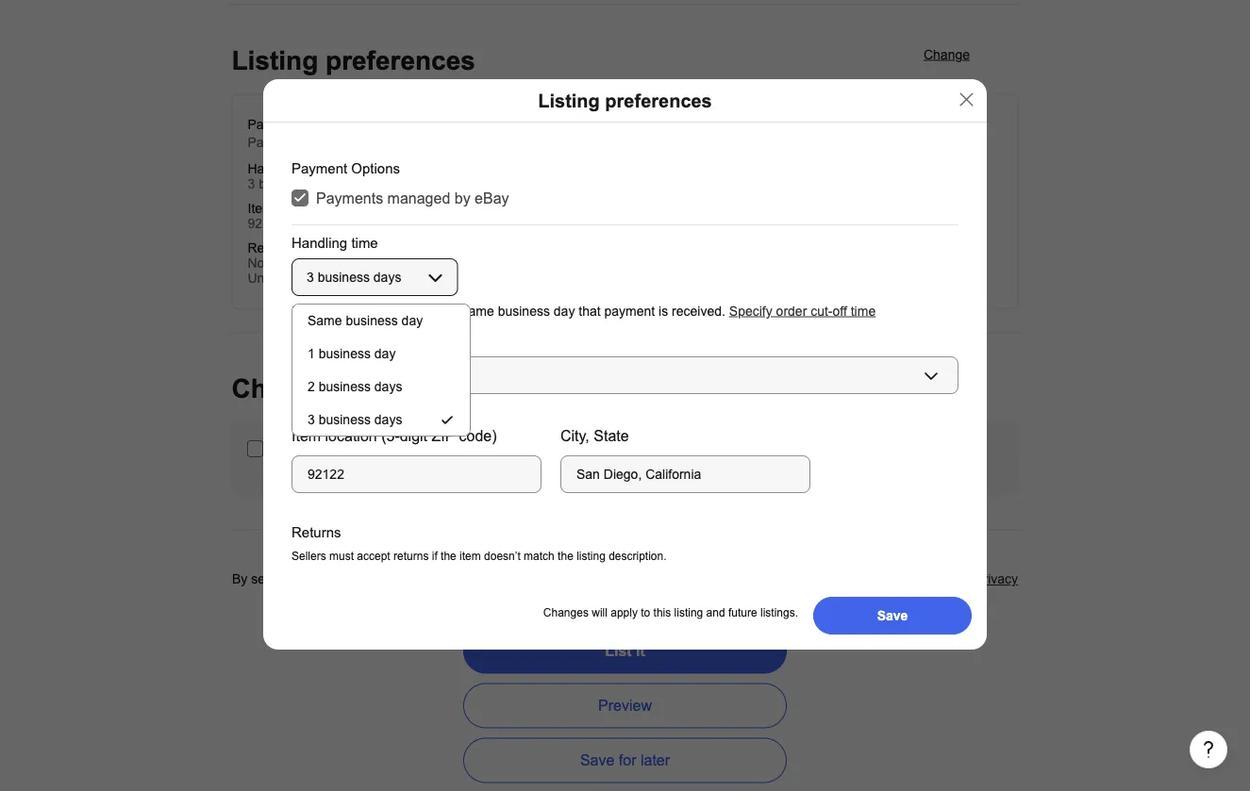 Task type: describe. For each thing, give the bounding box(es) containing it.
1 horizontal spatial payments
[[316, 190, 383, 207]]

list it for free. a final value fee applies when your item sells.
[[451, 550, 800, 565]]

a
[[534, 550, 542, 565]]

2
[[308, 379, 315, 394]]

free.
[[504, 550, 531, 565]]

0 horizontal spatial to
[[408, 573, 419, 587]]

on
[[422, 304, 436, 318]]

3 business days button
[[292, 259, 458, 296]]

item left sells.
[[741, 550, 766, 565]]

the up the "assume"
[[465, 573, 483, 587]]

responsibility
[[509, 588, 585, 603]]

item location 92122
[[248, 202, 323, 232]]

handling time 3 business days
[[248, 162, 343, 192]]

0 horizontal spatial for
[[485, 550, 501, 565]]

0 vertical spatial listing
[[232, 46, 318, 76]]

state
[[594, 427, 629, 444]]

doesn't
[[484, 550, 521, 563]]

the right on
[[440, 304, 458, 318]]

for inside save for later button
[[619, 753, 637, 770]]

be
[[353, 304, 368, 318]]

digit
[[400, 427, 428, 444]]

and right offered
[[703, 588, 725, 603]]

1 vertical spatial listing preferences
[[538, 90, 712, 111]]

3 inside 3 business days dropdown button
[[307, 270, 314, 284]]

2 horizontal spatial day
[[554, 304, 575, 318]]

when
[[676, 550, 708, 565]]

item inside the returns accepted no unless item not as described
[[292, 272, 317, 286]]

content
[[751, 588, 794, 603]]

change button
[[906, 39, 989, 76]]

the right match
[[558, 550, 574, 563]]

days up (5-
[[375, 412, 402, 427]]

save button
[[814, 597, 972, 635]]

1 vertical spatial managed
[[388, 190, 451, 207]]

country or region
[[292, 337, 401, 352]]

1 vertical spatial list
[[307, 573, 328, 587]]

1 vertical spatial 3 business days
[[308, 412, 402, 427]]

it,
[[331, 573, 342, 587]]

list box containing same business day
[[292, 304, 471, 437]]

privacy
[[975, 573, 1019, 587]]

returns for returns accepted no unless item not as described
[[248, 242, 294, 256]]

preview
[[598, 698, 652, 715]]

returns accepted no unless item not as described
[[248, 242, 417, 286]]

ebay inside payment method payments managed by ebay
[[387, 135, 417, 150]]

applies
[[631, 550, 673, 565]]

that
[[579, 304, 601, 318]]

full
[[488, 588, 505, 603]]

item for item location 92122
[[248, 202, 273, 217]]

options
[[351, 160, 400, 176]]

payment
[[605, 304, 655, 318]]

unless
[[248, 272, 288, 286]]

listings.
[[761, 607, 799, 619]]

3 business days inside dropdown button
[[307, 270, 402, 284]]

0 vertical spatial listing preferences
[[232, 46, 476, 76]]

city, state
[[561, 427, 629, 444]]

received.
[[672, 304, 726, 318]]

2 business days
[[308, 379, 402, 394]]

list for list it for free. a final value fee applies when your item sells.
[[451, 550, 471, 565]]

payments managed by ebay
[[316, 190, 509, 207]]

same
[[308, 313, 342, 328]]

as
[[342, 272, 356, 286]]

value
[[574, 550, 605, 565]]

business down 2 business days
[[319, 412, 371, 427]]

sellers
[[292, 550, 326, 563]]

final value fee link
[[546, 550, 627, 565]]

description.
[[609, 550, 667, 563]]

time for handling time 3 business days
[[304, 162, 329, 177]]

user
[[944, 573, 972, 587]]

1 vertical spatial accept
[[422, 573, 461, 587]]

changes will apply to this listing and future listings.
[[544, 607, 799, 619]]

day for same business day
[[402, 313, 423, 328]]

it for list it for free. a final value fee applies when your item sells.
[[475, 550, 482, 565]]

1
[[308, 346, 315, 361]]

item up apply
[[630, 588, 655, 603]]

returns
[[394, 550, 429, 563]]

charity
[[232, 375, 323, 405]]

item must be shipped on the same business day that payment is received. specify order cut-off time
[[292, 304, 876, 318]]

same business day
[[308, 313, 423, 328]]

method
[[304, 118, 348, 133]]

specify order cut-off time link
[[729, 304, 886, 318]]

payment method payments managed by ebay
[[248, 118, 417, 150]]

of
[[798, 588, 809, 603]]

sellers must accept returns if the item doesn't match the listing description.
[[292, 550, 667, 563]]

will
[[592, 607, 608, 619]]

final
[[546, 550, 570, 565]]

payment for payment options
[[292, 160, 348, 176]]

92122
[[248, 217, 285, 232]]

changes
[[544, 607, 589, 619]]

save for save
[[877, 609, 908, 623]]

managed inside payment method payments managed by ebay
[[310, 135, 365, 150]]

and assume full responsibility for the item offered and the content of your listing.
[[409, 588, 879, 603]]

shipped
[[372, 304, 418, 318]]

business right 2
[[319, 379, 371, 394]]

region
[[362, 337, 401, 352]]

listing.
[[842, 588, 879, 603]]

by selecting list it, you agree to accept the
[[232, 573, 487, 587]]

payment options
[[292, 160, 400, 176]]

the up future
[[729, 588, 747, 603]]

same
[[462, 304, 494, 318]]

list it button
[[463, 629, 787, 675]]

handling for handling time
[[292, 235, 348, 250]]

not
[[320, 272, 339, 286]]

described
[[360, 272, 417, 286]]

location for (5-
[[325, 427, 377, 444]]

list it
[[605, 643, 645, 660]]

business right same
[[498, 304, 550, 318]]

(5-
[[381, 427, 400, 444]]



Task type: vqa. For each thing, say whether or not it's contained in the screenshot.
Returns Accepted LINK
no



Task type: locate. For each thing, give the bounding box(es) containing it.
selecting
[[251, 573, 303, 587]]

time
[[304, 162, 329, 177], [351, 235, 378, 250], [851, 304, 876, 318]]

handling up not
[[292, 235, 348, 250]]

item for item must be shipped on the same business day that payment is received. specify order cut-off time
[[292, 304, 317, 318]]

listing left fee
[[577, 550, 606, 563]]

0 horizontal spatial managed
[[310, 135, 365, 150]]

payments down payment options
[[316, 190, 383, 207]]

for up will
[[589, 588, 604, 603]]

0 vertical spatial list
[[451, 550, 471, 565]]

item left the doesn't
[[460, 550, 481, 563]]

location for 92122
[[277, 202, 323, 217]]

1 vertical spatial save
[[580, 753, 615, 770]]

0 vertical spatial preferences
[[326, 46, 476, 76]]

1 vertical spatial it
[[636, 643, 645, 660]]

0 vertical spatial for
[[485, 550, 501, 565]]

day right 'or'
[[375, 346, 396, 361]]

0 horizontal spatial listing
[[232, 46, 318, 76]]

1 horizontal spatial time
[[351, 235, 378, 250]]

0 horizontal spatial ebay
[[387, 135, 417, 150]]

save left later
[[580, 753, 615, 770]]

accept
[[357, 550, 390, 563], [422, 573, 461, 587]]

match
[[524, 550, 555, 563]]

0 horizontal spatial by
[[369, 135, 383, 150]]

0 horizontal spatial time
[[304, 162, 329, 177]]

payments
[[248, 135, 307, 150], [316, 190, 383, 207]]

for left free.
[[485, 550, 501, 565]]

item up 92122 on the top left of the page
[[248, 202, 273, 217]]

must for sellers
[[329, 550, 354, 563]]

0 vertical spatial accept
[[357, 550, 390, 563]]

1 vertical spatial time
[[351, 235, 378, 250]]

returns inside the returns accepted no unless item not as described
[[248, 242, 294, 256]]

days inside handling time 3 business days
[[315, 177, 343, 192]]

and right notice
[[412, 588, 434, 603]]

1 vertical spatial ebay
[[475, 190, 509, 207]]

returns up no
[[248, 242, 294, 256]]

day
[[554, 304, 575, 318], [402, 313, 423, 328], [375, 346, 396, 361]]

save
[[877, 609, 908, 623], [580, 753, 615, 770]]

3 business days down 2 business days
[[308, 412, 402, 427]]

save for save for later
[[580, 753, 615, 770]]

1 horizontal spatial preferences
[[605, 90, 712, 111]]

business inside handling time 3 business days
[[259, 177, 311, 192]]

1 horizontal spatial accept
[[422, 573, 461, 587]]

day down described
[[402, 313, 423, 328]]

3 business days up be
[[307, 270, 402, 284]]

handling time
[[292, 235, 378, 250]]

0 vertical spatial time
[[304, 162, 329, 177]]

1 vertical spatial payment
[[292, 160, 348, 176]]

2 horizontal spatial list
[[605, 643, 632, 660]]

0 horizontal spatial location
[[277, 202, 323, 217]]

1 horizontal spatial list
[[451, 550, 471, 565]]

managed down method
[[310, 135, 365, 150]]

item location (5-digit zip code)
[[292, 427, 497, 444]]

time right off
[[851, 304, 876, 318]]

payment for payment method payments managed by ebay
[[248, 118, 300, 133]]

3 up 92122 on the top left of the page
[[248, 177, 255, 192]]

3 left not
[[307, 270, 314, 284]]

time up 3 business days dropdown button
[[351, 235, 378, 250]]

location down handling time 3 business days
[[277, 202, 323, 217]]

list down apply
[[605, 643, 632, 660]]

sells.
[[770, 550, 800, 565]]

0 horizontal spatial day
[[375, 346, 396, 361]]

save inside button
[[877, 609, 908, 623]]

offered
[[658, 588, 699, 603]]

1 horizontal spatial listing preferences
[[538, 90, 712, 111]]

and
[[412, 588, 434, 603], [703, 588, 725, 603], [707, 607, 725, 619]]

1 vertical spatial listing
[[674, 607, 703, 619]]

days down payment options
[[315, 177, 343, 192]]

no
[[248, 257, 265, 271]]

listing down offered
[[674, 607, 703, 619]]

None text field
[[292, 456, 542, 494], [561, 456, 811, 494], [292, 456, 542, 494], [561, 456, 811, 494]]

1 vertical spatial listing
[[538, 90, 600, 111]]

to down returns
[[408, 573, 419, 587]]

days
[[315, 177, 343, 192], [374, 270, 402, 284], [375, 379, 402, 394], [375, 412, 402, 427]]

code)
[[459, 427, 497, 444]]

payment
[[248, 118, 300, 133], [292, 160, 348, 176]]

0 vertical spatial returns
[[248, 242, 294, 256]]

and left future
[[707, 607, 725, 619]]

payment left method
[[248, 118, 300, 133]]

assume
[[438, 588, 484, 603]]

day for 1 business day
[[375, 346, 396, 361]]

user privacy notice link
[[371, 573, 1019, 603]]

2 vertical spatial list
[[605, 643, 632, 660]]

location inside item location 92122
[[277, 202, 323, 217]]

save down listing.
[[877, 609, 908, 623]]

later
[[641, 753, 670, 770]]

it down apply
[[636, 643, 645, 660]]

1 vertical spatial handling
[[292, 235, 348, 250]]

location
[[277, 202, 323, 217], [325, 427, 377, 444]]

business
[[259, 177, 311, 192], [318, 270, 370, 284], [498, 304, 550, 318], [346, 313, 398, 328], [319, 346, 371, 361], [319, 379, 371, 394], [319, 412, 371, 427]]

apply
[[611, 607, 638, 619]]

1 vertical spatial payments
[[316, 190, 383, 207]]

1 horizontal spatial save
[[877, 609, 908, 623]]

specify
[[729, 304, 773, 318]]

your
[[712, 550, 737, 565], [812, 588, 838, 603]]

item left not
[[292, 272, 317, 286]]

1 vertical spatial returns
[[292, 525, 341, 540]]

2 vertical spatial 3
[[308, 412, 315, 427]]

1 vertical spatial location
[[325, 427, 377, 444]]

must up the it,
[[329, 550, 354, 563]]

list left the it,
[[307, 573, 328, 587]]

off
[[833, 304, 847, 318]]

1 vertical spatial item
[[292, 304, 317, 318]]

0 vertical spatial must
[[321, 304, 350, 318]]

payment down payment method payments managed by ebay
[[292, 160, 348, 176]]

0 horizontal spatial preferences
[[326, 46, 476, 76]]

day left that
[[554, 304, 575, 318]]

payments up handling time 3 business days
[[248, 135, 307, 150]]

1 vertical spatial 3
[[307, 270, 314, 284]]

business right 1
[[319, 346, 371, 361]]

1 horizontal spatial for
[[589, 588, 604, 603]]

1 horizontal spatial location
[[325, 427, 377, 444]]

help, opens dialogs image
[[1200, 741, 1219, 760]]

business down accepted
[[318, 270, 370, 284]]

0 vertical spatial location
[[277, 202, 323, 217]]

cut-
[[811, 304, 833, 318]]

accepted
[[298, 242, 351, 256]]

accept up 'agree'
[[357, 550, 390, 563]]

list for list it
[[605, 643, 632, 660]]

days up shipped
[[374, 270, 402, 284]]

1 vertical spatial for
[[589, 588, 604, 603]]

time inside handling time 3 business days
[[304, 162, 329, 177]]

handling
[[248, 162, 300, 177], [292, 235, 348, 250]]

listing
[[577, 550, 606, 563], [674, 607, 703, 619]]

2 horizontal spatial time
[[851, 304, 876, 318]]

listing
[[232, 46, 318, 76], [538, 90, 600, 111]]

change
[[924, 48, 970, 62]]

0 horizontal spatial it
[[475, 550, 482, 565]]

0 vertical spatial to
[[408, 573, 419, 587]]

returns for returns
[[292, 525, 341, 540]]

0 vertical spatial 3
[[248, 177, 255, 192]]

0 horizontal spatial your
[[712, 550, 737, 565]]

time for handling time
[[351, 235, 378, 250]]

fee
[[609, 550, 627, 565]]

0 horizontal spatial payments
[[248, 135, 307, 150]]

days inside dropdown button
[[374, 270, 402, 284]]

0 vertical spatial payments
[[248, 135, 307, 150]]

save for later button
[[463, 739, 787, 784]]

1 vertical spatial by
[[455, 190, 471, 207]]

by inside payment method payments managed by ebay
[[369, 135, 383, 150]]

the
[[440, 304, 458, 318], [441, 550, 457, 563], [558, 550, 574, 563], [465, 573, 483, 587], [608, 588, 626, 603], [729, 588, 747, 603]]

it for list it
[[636, 643, 645, 660]]

accept down 'if'
[[422, 573, 461, 587]]

0 vertical spatial 3 business days
[[307, 270, 402, 284]]

listing preferences
[[232, 46, 476, 76], [538, 90, 712, 111]]

must
[[321, 304, 350, 318], [329, 550, 354, 563]]

0 vertical spatial save
[[877, 609, 908, 623]]

1 vertical spatial your
[[812, 588, 838, 603]]

business up region
[[346, 313, 398, 328]]

business up item location 92122
[[259, 177, 311, 192]]

zip
[[432, 427, 455, 444]]

0 vertical spatial managed
[[310, 135, 365, 150]]

2 vertical spatial for
[[619, 753, 637, 770]]

0 horizontal spatial save
[[580, 753, 615, 770]]

notice
[[371, 588, 409, 603]]

is
[[659, 304, 668, 318]]

handling for handling time 3 business days
[[248, 162, 300, 177]]

list inside button
[[605, 643, 632, 660]]

list right 'if'
[[451, 550, 471, 565]]

you
[[345, 573, 367, 587]]

time down payment method payments managed by ebay
[[304, 162, 329, 177]]

preferences
[[326, 46, 476, 76], [605, 90, 712, 111]]

handling up item location 92122
[[248, 162, 300, 177]]

it inside button
[[636, 643, 645, 660]]

days down region
[[375, 379, 402, 394]]

0 horizontal spatial listing
[[577, 550, 606, 563]]

business inside dropdown button
[[318, 270, 370, 284]]

1 horizontal spatial to
[[641, 607, 651, 619]]

location left (5-
[[325, 427, 377, 444]]

your right when
[[712, 550, 737, 565]]

0 vertical spatial ebay
[[387, 135, 417, 150]]

0 vertical spatial by
[[369, 135, 383, 150]]

0 horizontal spatial list
[[307, 573, 328, 587]]

order
[[776, 304, 807, 318]]

1 horizontal spatial managed
[[388, 190, 451, 207]]

2 horizontal spatial for
[[619, 753, 637, 770]]

must for item
[[321, 304, 350, 318]]

1 vertical spatial preferences
[[605, 90, 712, 111]]

1 horizontal spatial listing
[[674, 607, 703, 619]]

item inside item location 92122
[[248, 202, 273, 217]]

payments inside payment method payments managed by ebay
[[248, 135, 307, 150]]

city,
[[561, 427, 590, 444]]

3 inside handling time 3 business days
[[248, 177, 255, 192]]

1 horizontal spatial ebay
[[475, 190, 509, 207]]

0 horizontal spatial accept
[[357, 550, 390, 563]]

save inside button
[[580, 753, 615, 770]]

1 vertical spatial to
[[641, 607, 651, 619]]

for left later
[[619, 753, 637, 770]]

0 vertical spatial handling
[[248, 162, 300, 177]]

if
[[432, 550, 438, 563]]

by
[[232, 573, 248, 587]]

item down 2
[[292, 427, 321, 444]]

the right 'if'
[[441, 550, 457, 563]]

item for item location (5-digit zip code)
[[292, 427, 321, 444]]

3 business days
[[307, 270, 402, 284], [308, 412, 402, 427]]

managed down options
[[388, 190, 451, 207]]

save for later
[[580, 753, 670, 770]]

returns up sellers
[[292, 525, 341, 540]]

the up apply
[[608, 588, 626, 603]]

returns
[[248, 242, 294, 256], [292, 525, 341, 540]]

0 vertical spatial it
[[475, 550, 482, 565]]

list
[[451, 550, 471, 565], [307, 573, 328, 587], [605, 643, 632, 660]]

3 down 2
[[308, 412, 315, 427]]

managed
[[310, 135, 365, 150], [388, 190, 451, 207]]

1 horizontal spatial listing
[[538, 90, 600, 111]]

0 vertical spatial listing
[[577, 550, 606, 563]]

user privacy notice
[[371, 573, 1019, 603]]

country
[[292, 337, 341, 352]]

list box
[[292, 304, 471, 437]]

item up the country
[[292, 304, 317, 318]]

your right of
[[812, 588, 838, 603]]

1 horizontal spatial your
[[812, 588, 838, 603]]

1 business day
[[308, 346, 396, 361]]

handling inside handling time 3 business days
[[248, 162, 300, 177]]

0 vertical spatial item
[[248, 202, 273, 217]]

0 vertical spatial payment
[[248, 118, 300, 133]]

2 vertical spatial item
[[292, 427, 321, 444]]

1 horizontal spatial by
[[455, 190, 471, 207]]

preview button
[[463, 684, 787, 730]]

payment inside payment method payments managed by ebay
[[248, 118, 300, 133]]

to left this on the right
[[641, 607, 651, 619]]

0 horizontal spatial listing preferences
[[232, 46, 476, 76]]

1 horizontal spatial day
[[402, 313, 423, 328]]

1 horizontal spatial it
[[636, 643, 645, 660]]

2 vertical spatial time
[[851, 304, 876, 318]]

1 vertical spatial must
[[329, 550, 354, 563]]

this
[[654, 607, 671, 619]]

it left the doesn't
[[475, 550, 482, 565]]

or
[[345, 337, 358, 352]]

future
[[729, 607, 758, 619]]

must left be
[[321, 304, 350, 318]]

0 vertical spatial your
[[712, 550, 737, 565]]

agree
[[370, 573, 404, 587]]



